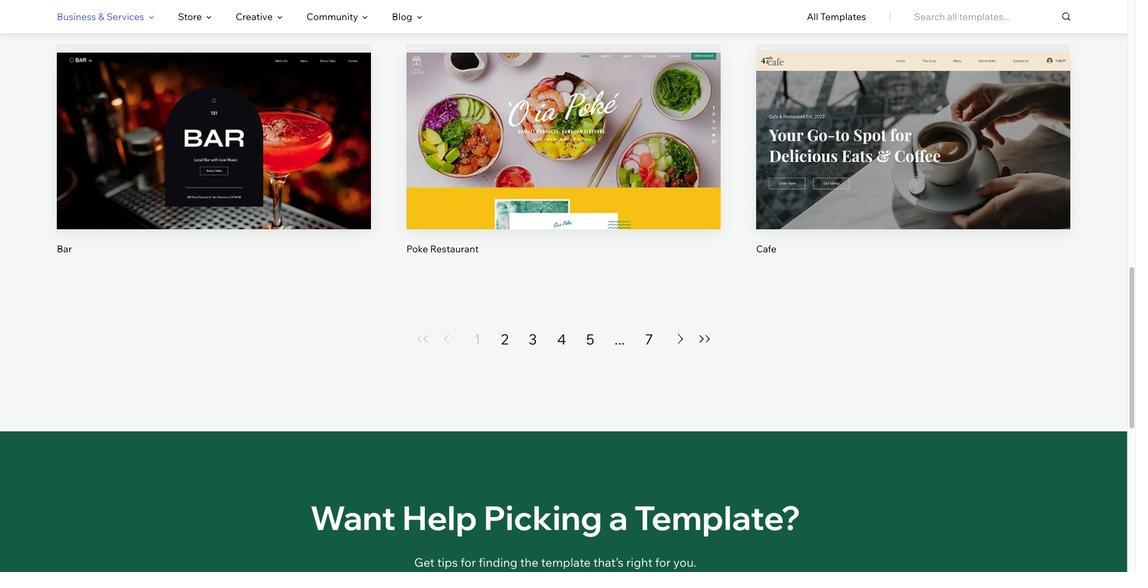 Task type: locate. For each thing, give the bounding box(es) containing it.
edit button inside bar group
[[186, 109, 242, 138]]

0 horizontal spatial for
[[461, 556, 476, 570]]

for
[[461, 556, 476, 570], [655, 556, 671, 570]]

5 link
[[586, 330, 595, 349]]

view inside cafe group
[[903, 158, 925, 170]]

services
[[107, 11, 144, 22]]

edit button inside cafe group
[[886, 109, 942, 138]]

edit inside poke restaurant group
[[555, 117, 573, 129]]

2 horizontal spatial edit button
[[886, 109, 942, 138]]

7
[[645, 331, 654, 349]]

2 link
[[501, 330, 509, 349]]

community
[[307, 11, 358, 22]]

pizza
[[57, 6, 79, 18]]

0 horizontal spatial view
[[203, 158, 225, 170]]

categories. use the left and right arrow keys to navigate the menu element
[[0, 0, 1128, 33]]

4
[[557, 331, 566, 349]]

1 horizontal spatial view button
[[536, 149, 592, 178]]

view inside bar group
[[203, 158, 225, 170]]

edit inside bar group
[[205, 117, 223, 129]]

None search field
[[915, 0, 1071, 33]]

1 horizontal spatial edit
[[555, 117, 573, 129]]

view button for poke restaurant
[[536, 149, 592, 178]]

edit inside cafe group
[[905, 117, 923, 129]]

edit button
[[186, 109, 242, 138], [536, 109, 592, 138], [886, 109, 942, 138]]

3 edit button from the left
[[886, 109, 942, 138]]

3 view from the left
[[903, 158, 925, 170]]

edit button inside poke restaurant group
[[536, 109, 592, 138]]

vegetarian restaurant
[[407, 6, 505, 18]]

edit button for poke restaurant
[[536, 109, 592, 138]]

restaurant
[[82, 6, 130, 18], [457, 6, 505, 18], [783, 6, 831, 18], [430, 243, 479, 255]]

that's
[[594, 556, 624, 570]]

1 horizontal spatial for
[[655, 556, 671, 570]]

3 view button from the left
[[886, 149, 942, 178]]

1 horizontal spatial view
[[553, 158, 575, 170]]

pizza restaurant
[[57, 6, 130, 18]]

2 edit from the left
[[555, 117, 573, 129]]

&
[[98, 11, 104, 22]]

0 horizontal spatial edit button
[[186, 109, 242, 138]]

2 horizontal spatial view button
[[886, 149, 942, 178]]

Search search field
[[915, 0, 1071, 33]]

want
[[310, 498, 396, 539]]

restaurant inside group
[[430, 243, 479, 255]]

1 edit from the left
[[205, 117, 223, 129]]

poke restaurant
[[407, 243, 479, 255]]

view button inside bar group
[[186, 149, 242, 178]]

store
[[178, 11, 202, 22]]

right
[[627, 556, 653, 570]]

asian restaurant
[[756, 6, 831, 18]]

bar
[[57, 243, 72, 255]]

for right tips
[[461, 556, 476, 570]]

0 horizontal spatial view button
[[186, 149, 242, 178]]

1 horizontal spatial edit button
[[536, 109, 592, 138]]

for left you.
[[655, 556, 671, 570]]

poke
[[407, 243, 428, 255]]

next page image
[[674, 335, 688, 345]]

vegetarian
[[407, 6, 454, 18]]

2 edit button from the left
[[536, 109, 592, 138]]

view
[[203, 158, 225, 170], [553, 158, 575, 170], [903, 158, 925, 170]]

3 edit from the left
[[905, 117, 923, 129]]

view for cafe
[[903, 158, 925, 170]]

2 horizontal spatial view
[[903, 158, 925, 170]]

view button inside cafe group
[[886, 149, 942, 178]]

2 for from the left
[[655, 556, 671, 570]]

1 view from the left
[[203, 158, 225, 170]]

the
[[520, 556, 539, 570]]

view button for bar
[[186, 149, 242, 178]]

restaurants & food website templates - poke restaurant image
[[407, 53, 721, 230]]

2 view button from the left
[[536, 149, 592, 178]]

categories by subject element
[[57, 1, 423, 33]]

view button
[[186, 149, 242, 178], [536, 149, 592, 178], [886, 149, 942, 178]]

edit
[[205, 117, 223, 129], [555, 117, 573, 129], [905, 117, 923, 129]]

view for bar
[[203, 158, 225, 170]]

poke restaurant group
[[407, 44, 721, 256]]

1 view button from the left
[[186, 149, 242, 178]]

0 horizontal spatial edit
[[205, 117, 223, 129]]

7 link
[[645, 330, 654, 349]]

view inside poke restaurant group
[[553, 158, 575, 170]]

view button inside poke restaurant group
[[536, 149, 592, 178]]

2 horizontal spatial edit
[[905, 117, 923, 129]]

edit button for cafe
[[886, 109, 942, 138]]

1 edit button from the left
[[186, 109, 242, 138]]

1 for from the left
[[461, 556, 476, 570]]

a
[[609, 498, 628, 539]]

2 view from the left
[[553, 158, 575, 170]]

edit for cafe
[[905, 117, 923, 129]]



Task type: vqa. For each thing, say whether or not it's contained in the screenshot.
All Templates
yes



Task type: describe. For each thing, give the bounding box(es) containing it.
help
[[402, 498, 477, 539]]

view for poke restaurant
[[553, 158, 575, 170]]

3 link
[[529, 330, 537, 349]]

finding
[[479, 556, 518, 570]]

bar group
[[57, 44, 371, 256]]

restaurants & food website templates - bar image
[[57, 53, 371, 230]]

edit button for bar
[[186, 109, 242, 138]]

cafe
[[756, 243, 777, 255]]

edit for poke restaurant
[[555, 117, 573, 129]]

3
[[529, 331, 537, 349]]

tips
[[437, 556, 458, 570]]

all templates link
[[807, 1, 867, 33]]

picking
[[484, 498, 603, 539]]

5
[[586, 331, 595, 349]]

cafe group
[[756, 44, 1071, 256]]

get tips for finding the template that's right for you.
[[414, 556, 697, 570]]

restaurant for pizza restaurant
[[82, 6, 130, 18]]

template?
[[634, 498, 801, 539]]

blog
[[392, 11, 412, 22]]

want help picking a template?
[[310, 498, 801, 539]]

restaurant for asian restaurant
[[783, 6, 831, 18]]

last page image
[[698, 336, 712, 343]]

all
[[807, 11, 819, 22]]

restaurant for poke restaurant
[[430, 243, 479, 255]]

view button for cafe
[[886, 149, 942, 178]]

2
[[501, 331, 509, 349]]

business
[[57, 11, 96, 22]]

4 link
[[557, 330, 566, 349]]

restaurant for vegetarian restaurant
[[457, 6, 505, 18]]

get
[[414, 556, 435, 570]]

asian
[[756, 6, 781, 18]]

template
[[541, 556, 591, 570]]

edit for bar
[[205, 117, 223, 129]]

1
[[474, 331, 481, 349]]

all templates
[[807, 11, 867, 22]]

creative
[[236, 11, 273, 22]]

business & services
[[57, 11, 144, 22]]

you.
[[674, 556, 697, 570]]

restaurants & food website templates - cafe image
[[756, 53, 1071, 230]]

...
[[615, 331, 625, 349]]

templates
[[821, 11, 867, 22]]



